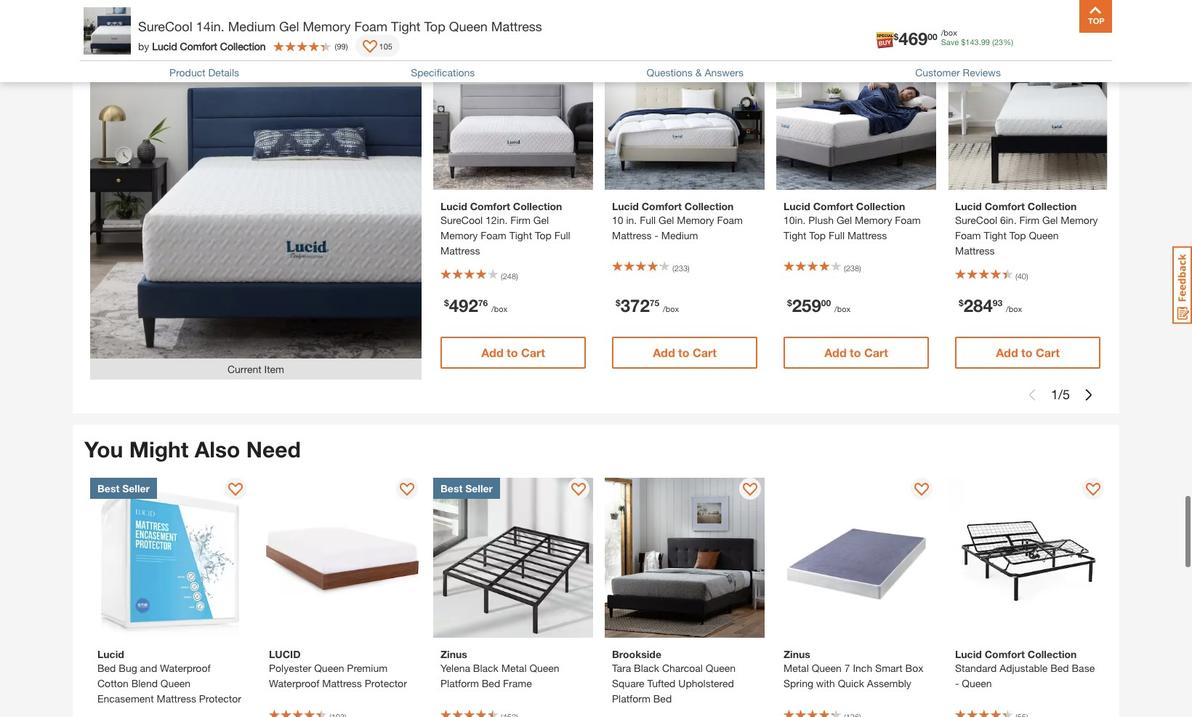 Task type: vqa. For each thing, say whether or not it's contained in the screenshot.
'Department'
no



Task type: locate. For each thing, give the bounding box(es) containing it.
( for 372
[[673, 263, 675, 273]]

/box inside $ 492 76 /box
[[492, 304, 508, 313]]

surecool up by
[[138, 18, 193, 34]]

full inside lucid comfort collection 10 in. full gel memory foam mattress - medium
[[640, 214, 656, 226]]

firm for 284
[[1020, 214, 1040, 226]]

surecool left 12in.
[[441, 214, 483, 226]]

1 zinus from the left
[[441, 648, 468, 660]]

display image for standard adjustable bed base - queen image
[[1087, 483, 1101, 498]]

standard adjustable bed base - queen image
[[948, 478, 1108, 638]]

collection inside lucid comfort collection standard adjustable bed base - queen
[[1028, 648, 1077, 660]]

black inside brookside tara black charcoal queen square tufted upholstered platform bed
[[634, 662, 660, 674]]

comfort inside lucid comfort collection 10in. plush gel memory foam tight top full mattress
[[814, 200, 854, 212]]

10 in. full gel memory foam mattress - medium image
[[605, 30, 765, 190]]

waterproof right and
[[160, 662, 211, 674]]

metal up the spring in the bottom right of the page
[[784, 662, 809, 674]]

238
[[846, 263, 860, 273]]

0 horizontal spatial zinus
[[441, 648, 468, 660]]

add down the $ 259 00 /box
[[825, 345, 847, 359]]

surecool left 6in.
[[956, 214, 998, 226]]

1 display image from the left
[[400, 483, 415, 498]]

/box inside the $ 259 00 /box
[[835, 304, 851, 313]]

$ for 492
[[444, 297, 449, 308]]

1 horizontal spatial 00
[[928, 31, 938, 42]]

seller
[[122, 482, 150, 495], [466, 482, 493, 495]]

comfort inside lucid comfort collection 10 in. full gel memory foam mattress - medium
[[642, 200, 682, 212]]

2 horizontal spatial surecool
[[956, 214, 998, 226]]

comfort for 284
[[985, 200, 1025, 212]]

memory for 284
[[1061, 214, 1099, 226]]

foam for 372
[[717, 214, 743, 226]]

1 horizontal spatial full
[[640, 214, 656, 226]]

questions & answers
[[647, 66, 744, 78]]

cart for 492
[[521, 345, 545, 359]]

00 inside the $ 259 00 /box
[[822, 297, 831, 308]]

1 add to cart button from the left
[[441, 336, 586, 368]]

1 seller from the left
[[122, 482, 150, 495]]

1 horizontal spatial zinus
[[784, 648, 811, 660]]

zinus
[[441, 648, 468, 660], [784, 648, 811, 660]]

( up $ 284 93 /box
[[1016, 271, 1018, 280]]

collection for 492
[[513, 200, 563, 212]]

comfort for 372
[[642, 200, 682, 212]]

platform down yelena
[[441, 677, 479, 690]]

zinus inside the zinus yelena black metal queen platform bed frame
[[441, 648, 468, 660]]

0 horizontal spatial firm
[[511, 214, 531, 226]]

gel inside lucid comfort collection 10 in. full gel memory foam mattress - medium
[[659, 214, 674, 226]]

2 horizontal spatial full
[[829, 229, 845, 241]]

/box for 284
[[1007, 304, 1023, 313]]

add to cart down '76'
[[482, 345, 545, 359]]

1 add to cart from the left
[[482, 345, 545, 359]]

1 vertical spatial waterproof
[[269, 677, 320, 690]]

1 vertical spatial platform
[[612, 692, 651, 705]]

492
[[449, 295, 478, 315]]

4 add from the left
[[997, 345, 1019, 359]]

0 horizontal spatial platform
[[441, 677, 479, 690]]

0 horizontal spatial 99
[[337, 41, 346, 51]]

3 display image from the left
[[743, 483, 758, 498]]

item
[[264, 363, 284, 375]]

add
[[482, 345, 504, 359], [653, 345, 675, 359], [825, 345, 847, 359], [997, 345, 1019, 359]]

cart for 284
[[1036, 345, 1060, 359]]

1 horizontal spatial best seller
[[441, 482, 493, 495]]

waterproof for bug
[[160, 662, 211, 674]]

(
[[993, 37, 995, 47], [335, 41, 337, 51], [673, 263, 675, 273], [844, 263, 846, 273], [501, 271, 503, 280], [1016, 271, 1018, 280]]

black
[[473, 662, 499, 674], [634, 662, 660, 674]]

1 horizontal spatial black
[[634, 662, 660, 674]]

to
[[507, 345, 518, 359], [679, 345, 690, 359], [850, 345, 862, 359], [1022, 345, 1033, 359]]

gel for 372
[[659, 214, 674, 226]]

memory up 492
[[441, 229, 478, 241]]

2 add to cart button from the left
[[612, 336, 758, 368]]

gel
[[279, 18, 299, 34], [534, 214, 549, 226], [659, 214, 674, 226], [837, 214, 853, 226], [1043, 214, 1058, 226]]

assembly
[[868, 677, 912, 690]]

firm right 12in.
[[511, 214, 531, 226]]

product details
[[170, 66, 239, 78]]

tufted
[[648, 677, 676, 690]]

4 to from the left
[[1022, 345, 1033, 359]]

4 display image from the left
[[1087, 483, 1101, 498]]

( up the $ 259 00 /box
[[844, 263, 846, 273]]

3 add to cart from the left
[[825, 345, 889, 359]]

medium
[[228, 18, 276, 34], [662, 229, 699, 241]]

metal inside the zinus yelena black metal queen platform bed frame
[[502, 662, 527, 674]]

tight down 10in.
[[784, 229, 807, 241]]

lucid comfort collection standard adjustable bed base - queen
[[956, 648, 1095, 690]]

$ inside $ 492 76 /box
[[444, 297, 449, 308]]

0 horizontal spatial 00
[[822, 297, 831, 308]]

1 horizontal spatial display image
[[363, 40, 377, 55]]

bed
[[97, 662, 116, 674], [1051, 662, 1070, 674], [482, 677, 501, 690], [654, 692, 672, 705]]

black down brookside
[[634, 662, 660, 674]]

full inside lucid comfort collection surecool 12in. firm gel memory foam tight top full mattress
[[555, 229, 571, 241]]

add to cart button
[[441, 336, 586, 368], [612, 336, 758, 368], [784, 336, 930, 368], [956, 336, 1101, 368]]

/box right '76'
[[492, 304, 508, 313]]

- inside lucid comfort collection standard adjustable bed base - queen
[[956, 677, 960, 690]]

display image
[[400, 483, 415, 498], [572, 483, 586, 498], [743, 483, 758, 498], [1087, 483, 1101, 498]]

questions
[[647, 66, 693, 78]]

full
[[640, 214, 656, 226], [555, 229, 571, 241], [829, 229, 845, 241]]

collection inside lucid comfort collection 10 in. full gel memory foam mattress - medium
[[685, 200, 734, 212]]

2 cart from the left
[[693, 345, 717, 359]]

0 horizontal spatial medium
[[228, 18, 276, 34]]

tight up 248
[[510, 229, 532, 241]]

frame
[[503, 677, 532, 690]]

add down $ 372 75 /box
[[653, 345, 675, 359]]

1 horizontal spatial surecool
[[441, 214, 483, 226]]

feedback link image
[[1173, 246, 1193, 324]]

mattress inside lucid bed bug and waterproof cotton blend queen encasement mattress protector
[[157, 692, 196, 705]]

customer reviews
[[916, 66, 1001, 78]]

bed left frame
[[482, 677, 501, 690]]

foam for 284
[[956, 229, 982, 241]]

4 add to cart button from the left
[[956, 336, 1101, 368]]

gel inside lucid comfort collection surecool 6in. firm gel memory foam tight top queen mattress
[[1043, 214, 1058, 226]]

lucid inside lucid bed bug and waterproof cotton blend queen encasement mattress protector
[[97, 648, 124, 660]]

save
[[942, 37, 959, 47]]

product
[[170, 66, 206, 78]]

cart for 372
[[693, 345, 717, 359]]

you
[[84, 436, 123, 462]]

0 vertical spatial 00
[[928, 31, 938, 42]]

mattress inside lucid comfort collection 10 in. full gel memory foam mattress - medium
[[612, 229, 652, 241]]

2 add to cart from the left
[[653, 345, 717, 359]]

surecool 12in. firm gel memory foam tight top full mattress image
[[433, 30, 593, 190]]

2 firm from the left
[[1020, 214, 1040, 226]]

1 horizontal spatial firm
[[1020, 214, 1040, 226]]

add to cart
[[482, 345, 545, 359], [653, 345, 717, 359], [825, 345, 889, 359], [997, 345, 1060, 359]]

gel inside lucid comfort collection surecool 12in. firm gel memory foam tight top full mattress
[[534, 214, 549, 226]]

polyester
[[269, 662, 312, 674]]

1 horizontal spatial -
[[956, 677, 960, 690]]

memory inside lucid comfort collection surecool 12in. firm gel memory foam tight top full mattress
[[441, 229, 478, 241]]

1 vertical spatial -
[[956, 677, 960, 690]]

lucid inside lucid comfort collection surecool 12in. firm gel memory foam tight top full mattress
[[441, 200, 468, 212]]

lucid
[[152, 40, 177, 52], [441, 200, 468, 212], [612, 200, 639, 212], [784, 200, 811, 212], [956, 200, 982, 212], [97, 648, 124, 660], [956, 648, 982, 660]]

you might also need
[[84, 436, 301, 462]]

0 horizontal spatial -
[[655, 229, 659, 241]]

firm
[[511, 214, 531, 226], [1020, 214, 1040, 226]]

lucid for lucid comfort collection 10in. plush gel memory foam tight top full mattress
[[784, 200, 811, 212]]

mattress
[[492, 18, 542, 34], [612, 229, 652, 241], [848, 229, 888, 241], [441, 244, 480, 256], [956, 244, 995, 256], [322, 677, 362, 690], [157, 692, 196, 705]]

to down $ 492 76 /box
[[507, 345, 518, 359]]

-
[[655, 229, 659, 241], [956, 677, 960, 690]]

2 metal from the left
[[784, 662, 809, 674]]

bed left the base on the right bottom
[[1051, 662, 1070, 674]]

1 vertical spatial medium
[[662, 229, 699, 241]]

99 left 23
[[982, 37, 991, 47]]

75
[[650, 297, 660, 308]]

queen inside brookside tara black charcoal queen square tufted upholstered platform bed
[[706, 662, 736, 674]]

quick
[[838, 677, 865, 690]]

$ inside $ 372 75 /box
[[616, 297, 621, 308]]

2 zinus from the left
[[784, 648, 811, 660]]

( down surecool 14in. medium gel memory foam tight top queen mattress
[[335, 41, 337, 51]]

add to cart button up the this is the first slide "image"
[[956, 336, 1101, 368]]

medium inside lucid comfort collection 10 in. full gel memory foam mattress - medium
[[662, 229, 699, 241]]

1 horizontal spatial protector
[[365, 677, 407, 690]]

add to cart down the $ 259 00 /box
[[825, 345, 889, 359]]

0 horizontal spatial seller
[[122, 482, 150, 495]]

0 horizontal spatial full
[[555, 229, 571, 241]]

foam inside lucid comfort collection surecool 6in. firm gel memory foam tight top queen mattress
[[956, 229, 982, 241]]

add for 284
[[997, 345, 1019, 359]]

waterproof for queen
[[269, 677, 320, 690]]

add down $ 492 76 /box
[[482, 345, 504, 359]]

0 vertical spatial platform
[[441, 677, 479, 690]]

- inside lucid comfort collection 10 in. full gel memory foam mattress - medium
[[655, 229, 659, 241]]

firm inside lucid comfort collection surecool 12in. firm gel memory foam tight top full mattress
[[511, 214, 531, 226]]

0 horizontal spatial waterproof
[[160, 662, 211, 674]]

comfort inside lucid comfort collection standard adjustable bed base - queen
[[985, 648, 1025, 660]]

comfort for 259
[[814, 200, 854, 212]]

add to cart button for 492
[[441, 336, 586, 368]]

foam inside lucid comfort collection 10 in. full gel memory foam mattress - medium
[[717, 214, 743, 226]]

surecool for 284
[[956, 214, 998, 226]]

1
[[1052, 386, 1059, 402]]

1 best from the left
[[97, 482, 120, 495]]

waterproof inside lucid polyester queen premium waterproof mattress protector
[[269, 677, 320, 690]]

0 horizontal spatial best seller
[[97, 482, 150, 495]]

) down lucid comfort collection 10 in. full gel memory foam mattress - medium
[[688, 263, 690, 273]]

platform inside brookside tara black charcoal queen square tufted upholstered platform bed
[[612, 692, 651, 705]]

lucid inside lucid comfort collection standard adjustable bed base - queen
[[956, 648, 982, 660]]

3 add to cart button from the left
[[784, 336, 930, 368]]

firm inside lucid comfort collection surecool 6in. firm gel memory foam tight top queen mattress
[[1020, 214, 1040, 226]]

1 add from the left
[[482, 345, 504, 359]]

add to cart for 284
[[997, 345, 1060, 359]]

1 metal from the left
[[502, 662, 527, 674]]

/box right 259
[[835, 304, 851, 313]]

1 horizontal spatial medium
[[662, 229, 699, 241]]

2 add from the left
[[653, 345, 675, 359]]

105
[[379, 41, 393, 51]]

top
[[424, 18, 446, 34], [535, 229, 552, 241], [810, 229, 826, 241], [1010, 229, 1027, 241]]

%)
[[1004, 37, 1014, 47]]

add to cart for 259
[[825, 345, 889, 359]]

$ inside $ 284 93 /box
[[959, 297, 964, 308]]

) down lucid comfort collection surecool 6in. firm gel memory foam tight top queen mattress
[[1027, 271, 1029, 280]]

0 horizontal spatial protector
[[199, 692, 241, 705]]

memory right 6in.
[[1061, 214, 1099, 226]]

0 horizontal spatial black
[[473, 662, 499, 674]]

99 down surecool 14in. medium gel memory foam tight top queen mattress
[[337, 41, 346, 51]]

comfort up 6in.
[[985, 200, 1025, 212]]

10in. plush gel memory foam tight top full mattress image
[[777, 30, 937, 190]]

display image
[[363, 40, 377, 55], [228, 483, 243, 498], [915, 483, 930, 498]]

collection for 259
[[857, 200, 906, 212]]

yelena black metal queen platform bed frame image
[[433, 478, 593, 638]]

foam inside lucid comfort collection 10in. plush gel memory foam tight top full mattress
[[896, 214, 921, 226]]

00 for 259
[[822, 297, 831, 308]]

waterproof down polyester at the left bottom of page
[[269, 677, 320, 690]]

$ 492 76 /box
[[444, 295, 508, 315]]

to down the $ 259 00 /box
[[850, 345, 862, 359]]

black for tufted
[[634, 662, 660, 674]]

bed inside brookside tara black charcoal queen square tufted upholstered platform bed
[[654, 692, 672, 705]]

collection inside lucid comfort collection surecool 6in. firm gel memory foam tight top queen mattress
[[1028, 200, 1077, 212]]

by lucid comfort collection
[[138, 40, 266, 52]]

collection inside lucid comfort collection surecool 12in. firm gel memory foam tight top full mattress
[[513, 200, 563, 212]]

comfort inside lucid comfort collection surecool 12in. firm gel memory foam tight top full mattress
[[470, 200, 511, 212]]

firm right 6in.
[[1020, 214, 1040, 226]]

/box inside $ 284 93 /box
[[1007, 304, 1023, 313]]

zinus up the spring in the bottom right of the page
[[784, 648, 811, 660]]

tight down 6in.
[[984, 229, 1007, 241]]

( for 259
[[844, 263, 846, 273]]

1 horizontal spatial platform
[[612, 692, 651, 705]]

1 best seller from the left
[[97, 482, 150, 495]]

lucid for lucid comfort collection surecool 6in. firm gel memory foam tight top queen mattress
[[956, 200, 982, 212]]

brookside tara black charcoal queen square tufted upholstered platform bed
[[612, 648, 736, 705]]

1 horizontal spatial waterproof
[[269, 677, 320, 690]]

1 horizontal spatial metal
[[784, 662, 809, 674]]

waterproof inside lucid bed bug and waterproof cotton blend queen encasement mattress protector
[[160, 662, 211, 674]]

memory inside lucid comfort collection surecool 6in. firm gel memory foam tight top queen mattress
[[1061, 214, 1099, 226]]

0 vertical spatial protector
[[365, 677, 407, 690]]

372
[[621, 295, 650, 315]]

collection inside lucid comfort collection 10in. plush gel memory foam tight top full mattress
[[857, 200, 906, 212]]

mattress inside lucid comfort collection surecool 6in. firm gel memory foam tight top queen mattress
[[956, 244, 995, 256]]

best
[[97, 482, 120, 495], [441, 482, 463, 495]]

$ inside the $ 259 00 /box
[[788, 297, 793, 308]]

) down lucid comfort collection 10in. plush gel memory foam tight top full mattress
[[860, 263, 862, 273]]

black inside the zinus yelena black metal queen platform bed frame
[[473, 662, 499, 674]]

0 horizontal spatial best
[[97, 482, 120, 495]]

comfort inside lucid comfort collection surecool 6in. firm gel memory foam tight top queen mattress
[[985, 200, 1025, 212]]

comfort up "233"
[[642, 200, 682, 212]]

/box right the 75
[[663, 304, 680, 313]]

add to cart button down the $ 259 00 /box
[[784, 336, 930, 368]]

4 cart from the left
[[1036, 345, 1060, 359]]

00 inside "$ 469 00"
[[928, 31, 938, 42]]

1 cart from the left
[[521, 345, 545, 359]]

memory for 372
[[677, 214, 715, 226]]

add to cart button down the 75
[[612, 336, 758, 368]]

$ inside "$ 469 00"
[[894, 31, 899, 42]]

10
[[612, 214, 624, 226]]

0 vertical spatial -
[[655, 229, 659, 241]]

add to cart button for 259
[[784, 336, 930, 368]]

2 to from the left
[[679, 345, 690, 359]]

current
[[228, 363, 262, 375]]

2 black from the left
[[634, 662, 660, 674]]

display image inside 105 dropdown button
[[363, 40, 377, 55]]

tight
[[391, 18, 421, 34], [510, 229, 532, 241], [784, 229, 807, 241], [984, 229, 1007, 241]]

) down lucid comfort collection surecool 12in. firm gel memory foam tight top full mattress in the left top of the page
[[516, 271, 518, 280]]

1 horizontal spatial best
[[441, 482, 463, 495]]

/box for 492
[[492, 304, 508, 313]]

( right .
[[993, 37, 995, 47]]

4 add to cart from the left
[[997, 345, 1060, 359]]

waterproof
[[160, 662, 211, 674], [269, 677, 320, 690]]

lucid bed bug and waterproof cotton blend queen encasement mattress protector
[[97, 648, 241, 705]]

also
[[195, 436, 240, 462]]

collection for 372
[[685, 200, 734, 212]]

add to cart button down '76'
[[441, 336, 586, 368]]

to down $ 372 75 /box
[[679, 345, 690, 359]]

zinus up yelena
[[441, 648, 468, 660]]

foam
[[355, 18, 388, 34], [717, 214, 743, 226], [896, 214, 921, 226], [481, 229, 507, 241], [956, 229, 982, 241]]

2 best seller from the left
[[441, 482, 493, 495]]

zinus inside zinus metal queen 7 inch smart box spring with quick assembly
[[784, 648, 811, 660]]

5
[[1063, 386, 1071, 402]]

( up $ 372 75 /box
[[673, 263, 675, 273]]

comfort up 12in.
[[470, 200, 511, 212]]

top inside lucid comfort collection 10in. plush gel memory foam tight top full mattress
[[810, 229, 826, 241]]

platform down the square
[[612, 692, 651, 705]]

lucid inside lucid comfort collection 10in. plush gel memory foam tight top full mattress
[[784, 200, 811, 212]]

1 vertical spatial 00
[[822, 297, 831, 308]]

1 horizontal spatial 99
[[982, 37, 991, 47]]

3 cart from the left
[[865, 345, 889, 359]]

comfort up the "adjustable"
[[985, 648, 1025, 660]]

black right yelena
[[473, 662, 499, 674]]

/box save $ 143 . 99 ( 23 %)
[[942, 28, 1014, 47]]

metal
[[502, 662, 527, 674], [784, 662, 809, 674]]

0 vertical spatial waterproof
[[160, 662, 211, 674]]

surecool inside lucid comfort collection surecool 6in. firm gel memory foam tight top queen mattress
[[956, 214, 998, 226]]

) down surecool 14in. medium gel memory foam tight top queen mattress
[[346, 41, 348, 51]]

bed up cotton
[[97, 662, 116, 674]]

1 black from the left
[[473, 662, 499, 674]]

specifications button
[[411, 66, 475, 78], [411, 66, 475, 78]]

add down $ 284 93 /box
[[997, 345, 1019, 359]]

tight up 105
[[391, 18, 421, 34]]

2 best from the left
[[441, 482, 463, 495]]

tight inside lucid comfort collection 10in. plush gel memory foam tight top full mattress
[[784, 229, 807, 241]]

add for 372
[[653, 345, 675, 359]]

2 seller from the left
[[466, 482, 493, 495]]

to up the this is the first slide "image"
[[1022, 345, 1033, 359]]

add to cart up the this is the first slide "image"
[[997, 345, 1060, 359]]

lucid inside lucid comfort collection surecool 6in. firm gel memory foam tight top queen mattress
[[956, 200, 982, 212]]

memory inside lucid comfort collection 10 in. full gel memory foam mattress - medium
[[677, 214, 715, 226]]

memory up "233"
[[677, 214, 715, 226]]

284
[[964, 295, 993, 315]]

gel for 284
[[1043, 214, 1058, 226]]

1 horizontal spatial seller
[[466, 482, 493, 495]]

top inside lucid comfort collection surecool 6in. firm gel memory foam tight top queen mattress
[[1010, 229, 1027, 241]]

foam inside lucid comfort collection surecool 12in. firm gel memory foam tight top full mattress
[[481, 229, 507, 241]]

medium right 14in.
[[228, 18, 276, 34]]

display image for polyester queen premium waterproof mattress protector image
[[400, 483, 415, 498]]

questions & answers button
[[647, 66, 744, 78], [647, 66, 744, 78]]

1 vertical spatial protector
[[199, 692, 241, 705]]

/box left 143
[[942, 28, 958, 37]]

( up $ 492 76 /box
[[501, 271, 503, 280]]

1 to from the left
[[507, 345, 518, 359]]

queen inside zinus metal queen 7 inch smart box spring with quick assembly
[[812, 662, 842, 674]]

3 to from the left
[[850, 345, 862, 359]]

black for bed
[[473, 662, 499, 674]]

queen inside lucid comfort collection standard adjustable bed base - queen
[[962, 677, 992, 690]]

medium up "233"
[[662, 229, 699, 241]]

3 add from the left
[[825, 345, 847, 359]]

add to cart down the 75
[[653, 345, 717, 359]]

/box right 93
[[1007, 304, 1023, 313]]

metal up frame
[[502, 662, 527, 674]]

premium
[[347, 662, 388, 674]]

surecool inside lucid comfort collection surecool 12in. firm gel memory foam tight top full mattress
[[441, 214, 483, 226]]

surecool 14in. medium gel memory foam tight top queen mattress
[[138, 18, 542, 34]]

protector
[[365, 677, 407, 690], [199, 692, 241, 705]]

/box inside $ 372 75 /box
[[663, 304, 680, 313]]

product details button
[[170, 66, 239, 78], [170, 66, 239, 78]]

bed down the tufted
[[654, 692, 672, 705]]

1 firm from the left
[[511, 214, 531, 226]]

lucid inside lucid comfort collection 10 in. full gel memory foam mattress - medium
[[612, 200, 639, 212]]

0 horizontal spatial metal
[[502, 662, 527, 674]]

comfort up plush
[[814, 200, 854, 212]]

queen
[[449, 18, 488, 34], [1029, 229, 1059, 241], [314, 662, 344, 674], [530, 662, 560, 674], [706, 662, 736, 674], [812, 662, 842, 674], [161, 677, 191, 690], [962, 677, 992, 690]]

memory right plush
[[855, 214, 893, 226]]



Task type: describe. For each thing, give the bounding box(es) containing it.
1 / 5
[[1052, 386, 1071, 402]]

zinus metal queen 7 inch smart box spring with quick assembly
[[784, 648, 924, 690]]

surecool for 492
[[441, 214, 483, 226]]

76
[[478, 297, 488, 308]]

0 horizontal spatial display image
[[228, 483, 243, 498]]

this is the first slide image
[[1027, 389, 1039, 400]]

seller for yelena black metal queen platform bed frame image
[[466, 482, 493, 495]]

$ for 284
[[959, 297, 964, 308]]

$ for 372
[[616, 297, 621, 308]]

with
[[817, 677, 836, 690]]

upholstered
[[679, 677, 734, 690]]

queen inside lucid polyester queen premium waterproof mattress protector
[[314, 662, 344, 674]]

in.
[[627, 214, 637, 226]]

metal inside zinus metal queen 7 inch smart box spring with quick assembly
[[784, 662, 809, 674]]

( inside the /box save $ 143 . 99 ( 23 %)
[[993, 37, 995, 47]]

tara black charcoal queen square tufted upholstered platform bed image
[[605, 478, 765, 638]]

charcoal
[[663, 662, 703, 674]]

zinus for zinus metal queen 7 inch smart box spring with quick assembly
[[784, 648, 811, 660]]

adjustable
[[1000, 662, 1048, 674]]

259
[[793, 295, 822, 315]]

00 for 469
[[928, 31, 938, 42]]

full inside lucid comfort collection 10in. plush gel memory foam tight top full mattress
[[829, 229, 845, 241]]

display image for tara black charcoal queen square tufted upholstered platform bed image
[[743, 483, 758, 498]]

tight inside lucid comfort collection surecool 12in. firm gel memory foam tight top full mattress
[[510, 229, 532, 241]]

smart
[[876, 662, 903, 674]]

queen inside the zinus yelena black metal queen platform bed frame
[[530, 662, 560, 674]]

add for 492
[[482, 345, 504, 359]]

( 40 )
[[1016, 271, 1029, 280]]

best for bed bug and waterproof cotton blend queen encasement mattress protector image
[[97, 482, 120, 495]]

lucid
[[269, 648, 301, 660]]

to for 284
[[1022, 345, 1033, 359]]

memory for 492
[[441, 229, 478, 241]]

to for 259
[[850, 345, 862, 359]]

14in.
[[196, 18, 225, 34]]

add to cart for 492
[[482, 345, 545, 359]]

lucid for lucid comfort collection 10 in. full gel memory foam mattress - medium
[[612, 200, 639, 212]]

main product image image
[[90, 27, 422, 358]]

zinus for zinus yelena black metal queen platform bed frame
[[441, 648, 468, 660]]

bed inside lucid comfort collection standard adjustable bed base - queen
[[1051, 662, 1070, 674]]

queen inside lucid comfort collection surecool 6in. firm gel memory foam tight top queen mattress
[[1029, 229, 1059, 241]]

add for 259
[[825, 345, 847, 359]]

spring
[[784, 677, 814, 690]]

yelena
[[441, 662, 471, 674]]

memory inside lucid comfort collection 10in. plush gel memory foam tight top full mattress
[[855, 214, 893, 226]]

current item
[[228, 363, 284, 375]]

comfort down 14in.
[[180, 40, 217, 52]]

protector inside lucid polyester queen premium waterproof mattress protector
[[365, 677, 407, 690]]

mattress inside lucid polyester queen premium waterproof mattress protector
[[322, 677, 362, 690]]

/box inside the /box save $ 143 . 99 ( 23 %)
[[942, 28, 958, 37]]

( 238 )
[[844, 263, 862, 273]]

comfort for 492
[[470, 200, 511, 212]]

best for yelena black metal queen platform bed frame image
[[441, 482, 463, 495]]

248
[[503, 271, 516, 280]]

queen inside lucid bed bug and waterproof cotton blend queen encasement mattress protector
[[161, 677, 191, 690]]

tight inside lucid comfort collection surecool 6in. firm gel memory foam tight top queen mattress
[[984, 229, 1007, 241]]

lucid comfort collection surecool 12in. firm gel memory foam tight top full mattress
[[441, 200, 571, 256]]

to for 492
[[507, 345, 518, 359]]

mattress inside lucid comfort collection 10in. plush gel memory foam tight top full mattress
[[848, 229, 888, 241]]

answers
[[705, 66, 744, 78]]

gel for 492
[[534, 214, 549, 226]]

93
[[993, 297, 1003, 308]]

) for 259
[[860, 263, 862, 273]]

143
[[966, 37, 979, 47]]

$ inside the /box save $ 143 . 99 ( 23 %)
[[962, 37, 966, 47]]

( 233 )
[[673, 263, 690, 273]]

$ for 469
[[894, 31, 899, 42]]

6in.
[[1001, 214, 1017, 226]]

$ 259 00 /box
[[788, 295, 851, 315]]

encasement
[[97, 692, 154, 705]]

cart for 259
[[865, 345, 889, 359]]

lucid comfort collection 10 in. full gel memory foam mattress - medium
[[612, 200, 743, 241]]

by
[[138, 40, 149, 52]]

lucid comfort collection surecool 6in. firm gel memory foam tight top queen mattress
[[956, 200, 1099, 256]]

product image image
[[84, 7, 131, 55]]

metal queen 7 inch smart box spring with quick assembly image
[[777, 478, 937, 638]]

2 horizontal spatial display image
[[915, 483, 930, 498]]

top inside lucid comfort collection surecool 12in. firm gel memory foam tight top full mattress
[[535, 229, 552, 241]]

) for 284
[[1027, 271, 1029, 280]]

( for 492
[[501, 271, 503, 280]]

12in.
[[486, 214, 508, 226]]

( 248 )
[[501, 271, 518, 280]]

469
[[899, 28, 928, 49]]

platform inside the zinus yelena black metal queen platform bed frame
[[441, 677, 479, 690]]

bed inside the zinus yelena black metal queen platform bed frame
[[482, 677, 501, 690]]

might
[[129, 436, 189, 462]]

and
[[140, 662, 157, 674]]

protector inside lucid bed bug and waterproof cotton blend queen encasement mattress protector
[[199, 692, 241, 705]]

$ 469 00
[[894, 28, 938, 49]]

next slide image
[[1084, 389, 1095, 400]]

specifications
[[411, 66, 475, 78]]

mattress inside lucid comfort collection surecool 12in. firm gel memory foam tight top full mattress
[[441, 244, 480, 256]]

reviews
[[963, 66, 1001, 78]]

/
[[1059, 386, 1063, 402]]

2 display image from the left
[[572, 483, 586, 498]]

details
[[208, 66, 239, 78]]

lucid for lucid comfort collection surecool 12in. firm gel memory foam tight top full mattress
[[441, 200, 468, 212]]

base
[[1072, 662, 1095, 674]]

firm for 492
[[511, 214, 531, 226]]

tara
[[612, 662, 631, 674]]

gel inside lucid comfort collection 10in. plush gel memory foam tight top full mattress
[[837, 214, 853, 226]]

lucid for lucid comfort collection standard adjustable bed base - queen
[[956, 648, 982, 660]]

blend
[[131, 677, 158, 690]]

zinus yelena black metal queen platform bed frame
[[441, 648, 560, 690]]

bed inside lucid bed bug and waterproof cotton blend queen encasement mattress protector
[[97, 662, 116, 674]]

memory up ( 99 )
[[303, 18, 351, 34]]

standard
[[956, 662, 997, 674]]

foam for 492
[[481, 229, 507, 241]]

7
[[845, 662, 851, 674]]

/box for 372
[[663, 304, 680, 313]]

plush
[[809, 214, 834, 226]]

polyester queen premium waterproof mattress protector image
[[262, 478, 422, 638]]

) for 372
[[688, 263, 690, 273]]

99 inside the /box save $ 143 . 99 ( 23 %)
[[982, 37, 991, 47]]

lucid polyester queen premium waterproof mattress protector
[[269, 648, 407, 690]]

inch
[[853, 662, 873, 674]]

/box for 259
[[835, 304, 851, 313]]

best seller for bed bug and waterproof cotton blend queen encasement mattress protector image
[[97, 482, 150, 495]]

lucid comfort collection 10in. plush gel memory foam tight top full mattress
[[784, 200, 921, 241]]

lucid for lucid bed bug and waterproof cotton blend queen encasement mattress protector
[[97, 648, 124, 660]]

seller for bed bug and waterproof cotton blend queen encasement mattress protector image
[[122, 482, 150, 495]]

$ 372 75 /box
[[616, 295, 680, 315]]

$ for 259
[[788, 297, 793, 308]]

top button
[[1080, 0, 1113, 33]]

) for 492
[[516, 271, 518, 280]]

cotton
[[97, 677, 129, 690]]

233
[[675, 263, 688, 273]]

( for 284
[[1016, 271, 1018, 280]]

surecool 6in. firm gel memory foam tight top queen mattress image
[[948, 30, 1108, 190]]

&
[[696, 66, 702, 78]]

10in.
[[784, 214, 806, 226]]

0 horizontal spatial surecool
[[138, 18, 193, 34]]

to for 372
[[679, 345, 690, 359]]

collection for 284
[[1028, 200, 1077, 212]]

customer
[[916, 66, 961, 78]]

bug
[[119, 662, 137, 674]]

box
[[906, 662, 924, 674]]

( 99 )
[[335, 41, 348, 51]]

brookside
[[612, 648, 662, 660]]

need
[[246, 436, 301, 462]]

.
[[979, 37, 982, 47]]

23
[[995, 37, 1004, 47]]

best seller for yelena black metal queen platform bed frame image
[[441, 482, 493, 495]]

add to cart button for 284
[[956, 336, 1101, 368]]

square
[[612, 677, 645, 690]]

40
[[1018, 271, 1027, 280]]

add to cart for 372
[[653, 345, 717, 359]]

bed bug and waterproof cotton blend queen encasement mattress protector image
[[90, 478, 250, 638]]

0 vertical spatial medium
[[228, 18, 276, 34]]

add to cart button for 372
[[612, 336, 758, 368]]

$ 284 93 /box
[[959, 295, 1023, 315]]

105 button
[[355, 35, 400, 57]]



